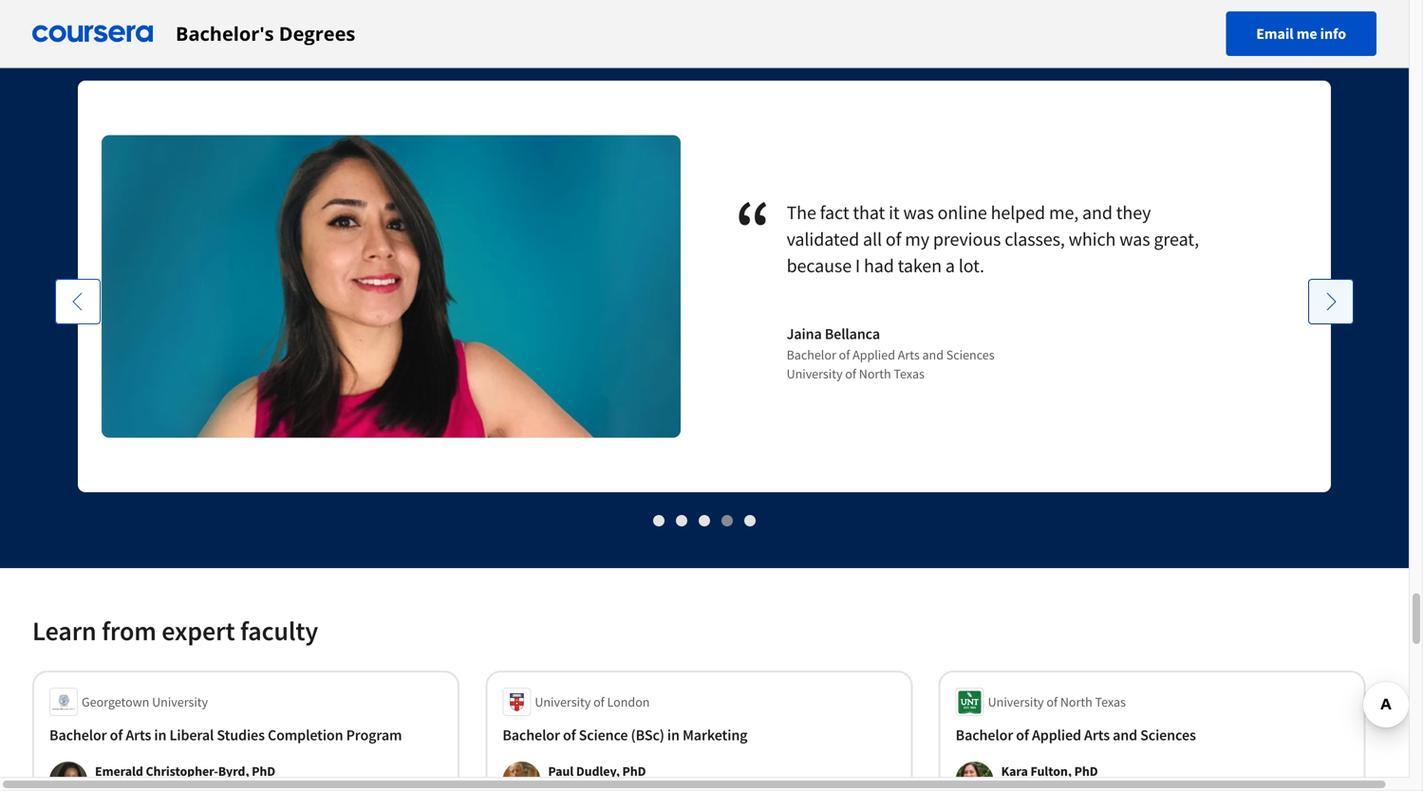 Task type: vqa. For each thing, say whether or not it's contained in the screenshot.
THE JAINA
yes



Task type: describe. For each thing, give the bounding box(es) containing it.
1 vertical spatial applied
[[1032, 726, 1081, 745]]

bellanca
[[825, 325, 880, 344]]

dudley,
[[576, 763, 620, 780]]

kara fulton, phd
[[1001, 763, 1098, 780]]

fulton,
[[1031, 763, 1072, 780]]

arts inside the jaina bellanca bachelor of applied arts and sciences university of north texas
[[898, 347, 920, 364]]

students
[[138, 1, 237, 35]]

it
[[889, 201, 900, 225]]

bachelor inside the jaina bellanca bachelor of applied arts and sciences university of north texas
[[787, 347, 836, 364]]

1 phd from the left
[[252, 763, 275, 780]]

bachelor of science (bsc) in marketing
[[503, 726, 748, 745]]

of inside bachelor of applied arts and sciences link
[[1016, 726, 1029, 745]]

0 vertical spatial was
[[903, 201, 934, 225]]

faculty
[[240, 615, 318, 648]]

university up liberal
[[152, 694, 208, 711]]

university of london
[[535, 694, 650, 711]]

all
[[863, 227, 882, 251]]

that
[[853, 201, 885, 225]]

london
[[607, 694, 650, 711]]

science
[[579, 726, 628, 745]]

byrd,
[[218, 763, 249, 780]]

expert
[[162, 615, 235, 648]]

jaina bellanca bachelor of applied arts and sciences university of north texas
[[787, 325, 995, 383]]

coursera image
[[32, 19, 153, 49]]

1 vertical spatial was
[[1120, 227, 1150, 251]]

university up bachelor of applied arts and sciences
[[988, 694, 1044, 711]]

great,
[[1154, 227, 1199, 251]]

are
[[96, 1, 133, 35]]

a
[[946, 254, 955, 278]]

phd for bachelor of applied arts and sciences
[[1074, 763, 1098, 780]]

bachelor of applied arts and sciences
[[956, 726, 1196, 745]]

classes,
[[1005, 227, 1065, 251]]

bachelor of arts in liberal studies completion program link
[[49, 724, 442, 747]]

paul dudley, phd
[[548, 763, 646, 780]]

had
[[864, 254, 894, 278]]

north inside the jaina bellanca bachelor of applied arts and sciences university of north texas
[[859, 366, 891, 383]]

the
[[787, 201, 816, 225]]

completion
[[268, 726, 343, 745]]

(bsc)
[[631, 726, 664, 745]]

email me info button
[[1226, 11, 1377, 56]]

learn from expert faculty
[[32, 615, 318, 648]]

email me info
[[1256, 24, 1346, 43]]

previous image
[[68, 292, 87, 311]]

info
[[1320, 24, 1346, 43]]

bachelor of arts in liberal studies completion program
[[49, 726, 402, 745]]

2 in from the left
[[667, 726, 680, 745]]

applied inside the jaina bellanca bachelor of applied arts and sciences university of north texas
[[853, 347, 895, 364]]

university up science
[[535, 694, 591, 711]]

bachelor's
[[176, 20, 274, 47]]

of inside bachelor of arts in liberal studies completion program link
[[110, 726, 123, 745]]

sciences inside the jaina bellanca bachelor of applied arts and sciences university of north texas
[[946, 347, 995, 364]]

marketing
[[683, 726, 748, 745]]

1 in from the left
[[154, 726, 167, 745]]

because
[[787, 254, 852, 278]]



Task type: locate. For each thing, give the bounding box(es) containing it.
i
[[855, 254, 860, 278]]

was right "it"
[[903, 201, 934, 225]]

emerald christopher-byrd, phd
[[95, 763, 275, 780]]

jaina
[[787, 325, 822, 344]]

previous testimonial element
[[55, 279, 101, 792]]

0 horizontal spatial and
[[922, 347, 944, 364]]

phd right fulton,
[[1074, 763, 1098, 780]]

2 horizontal spatial and
[[1113, 726, 1138, 745]]

applied down bellanca
[[853, 347, 895, 364]]

1 horizontal spatial in
[[667, 726, 680, 745]]

degrees
[[279, 20, 355, 47]]

0 vertical spatial and
[[1082, 201, 1113, 225]]

1 horizontal spatial arts
[[898, 347, 920, 364]]

1 horizontal spatial north
[[1060, 694, 1093, 711]]

next image
[[1322, 292, 1341, 311]]

applied down university of north texas
[[1032, 726, 1081, 745]]

previous
[[933, 227, 1001, 251]]

of inside bachelor of science (bsc) in marketing link
[[563, 726, 576, 745]]

bachelor up kara
[[956, 726, 1013, 745]]

arts down georgetown university
[[126, 726, 151, 745]]

and down taken
[[922, 347, 944, 364]]

2 horizontal spatial phd
[[1074, 763, 1098, 780]]

next testimonial element
[[1308, 279, 1354, 792]]

slides element
[[32, 511, 1377, 531]]

of inside the fact that it was online helped me, and they validated all of my previous classes, which was great, because i had taken a lot.
[[886, 227, 901, 251]]

bachelor of science (bsc) in marketing link
[[503, 724, 896, 747]]

bachelor for bachelor of arts in liberal studies completion program
[[49, 726, 107, 745]]

university of north texas
[[988, 694, 1126, 711]]

which
[[1069, 227, 1116, 251]]

1 horizontal spatial applied
[[1032, 726, 1081, 745]]

me
[[1297, 24, 1317, 43]]

my
[[905, 227, 929, 251]]

0 horizontal spatial phd
[[252, 763, 275, 780]]

1 vertical spatial and
[[922, 347, 944, 364]]

georgetown university
[[82, 694, 208, 711]]

they
[[1116, 201, 1151, 225]]

2 phd from the left
[[622, 763, 646, 780]]

north up bachelor of applied arts and sciences
[[1060, 694, 1093, 711]]

1 horizontal spatial texas
[[1095, 694, 1126, 711]]

1 horizontal spatial and
[[1082, 201, 1113, 225]]

texas inside the jaina bellanca bachelor of applied arts and sciences university of north texas
[[894, 366, 925, 383]]

from
[[102, 615, 156, 648]]

and inside the fact that it was online helped me, and they validated all of my previous classes, which was great, because i had taken a lot.
[[1082, 201, 1113, 225]]

testimonial by jaina bellanca image
[[102, 135, 681, 438]]

bachelor down georgetown
[[49, 726, 107, 745]]

learn
[[32, 615, 96, 648]]

bachelor up paul
[[503, 726, 560, 745]]

in right (bsc)
[[667, 726, 680, 745]]

in
[[154, 726, 167, 745], [667, 726, 680, 745]]

and inside the jaina bellanca bachelor of applied arts and sciences university of north texas
[[922, 347, 944, 364]]

north
[[859, 366, 891, 383], [1060, 694, 1093, 711]]

program
[[346, 726, 402, 745]]

0 horizontal spatial sciences
[[946, 347, 995, 364]]

3 phd from the left
[[1074, 763, 1098, 780]]

validated
[[787, 227, 859, 251]]

phd
[[252, 763, 275, 780], [622, 763, 646, 780], [1074, 763, 1098, 780]]

helped
[[991, 201, 1045, 225]]

university
[[787, 366, 843, 383], [152, 694, 208, 711], [535, 694, 591, 711], [988, 694, 1044, 711]]

0 vertical spatial applied
[[853, 347, 895, 364]]

texas
[[894, 366, 925, 383], [1095, 694, 1126, 711]]

georgetown
[[82, 694, 149, 711]]

1 horizontal spatial sciences
[[1140, 726, 1196, 745]]

bachelor
[[787, 347, 836, 364], [49, 726, 107, 745], [503, 726, 560, 745], [956, 726, 1013, 745]]

what
[[32, 1, 91, 35]]

0 horizontal spatial arts
[[126, 726, 151, 745]]

kara
[[1001, 763, 1028, 780]]

in left liberal
[[154, 726, 167, 745]]

0 vertical spatial texas
[[894, 366, 925, 383]]

me,
[[1049, 201, 1079, 225]]

1 vertical spatial texas
[[1095, 694, 1126, 711]]

university inside the jaina bellanca bachelor of applied arts and sciences university of north texas
[[787, 366, 843, 383]]

0 vertical spatial north
[[859, 366, 891, 383]]

bachelor for bachelor of applied arts and sciences
[[956, 726, 1013, 745]]

"
[[735, 180, 787, 275]]

applied
[[853, 347, 895, 364], [1032, 726, 1081, 745]]

0 horizontal spatial in
[[154, 726, 167, 745]]

paul
[[548, 763, 574, 780]]

studies
[[217, 726, 265, 745]]

phd for bachelor of science (bsc) in marketing
[[622, 763, 646, 780]]

and down university of north texas
[[1113, 726, 1138, 745]]

the fact that it was online helped me, and they validated all of my previous classes, which was great, because i had taken a lot.
[[787, 201, 1199, 278]]

0 horizontal spatial applied
[[853, 347, 895, 364]]

arts
[[898, 347, 920, 364], [126, 726, 151, 745], [1084, 726, 1110, 745]]

lot.
[[959, 254, 984, 278]]

0 horizontal spatial texas
[[894, 366, 925, 383]]

arts down university of north texas
[[1084, 726, 1110, 745]]

1 vertical spatial north
[[1060, 694, 1093, 711]]

north down bellanca
[[859, 366, 891, 383]]

2 horizontal spatial arts
[[1084, 726, 1110, 745]]

online
[[938, 201, 987, 225]]

1 horizontal spatial phd
[[622, 763, 646, 780]]

and up which
[[1082, 201, 1113, 225]]

bachelor down jaina
[[787, 347, 836, 364]]

email
[[1256, 24, 1294, 43]]

bachelor for bachelor of science (bsc) in marketing
[[503, 726, 560, 745]]

bachelor's degrees
[[176, 20, 355, 47]]

phd right the dudley,
[[622, 763, 646, 780]]

0 vertical spatial sciences
[[946, 347, 995, 364]]

was
[[903, 201, 934, 225], [1120, 227, 1150, 251]]

fact
[[820, 201, 849, 225]]

of
[[886, 227, 901, 251], [839, 347, 850, 364], [845, 366, 856, 383], [593, 694, 605, 711], [1047, 694, 1058, 711], [110, 726, 123, 745], [563, 726, 576, 745], [1016, 726, 1029, 745]]

bachelor of applied arts and sciences link
[[956, 724, 1349, 747]]

2 vertical spatial and
[[1113, 726, 1138, 745]]

university down jaina
[[787, 366, 843, 383]]

0 horizontal spatial north
[[859, 366, 891, 383]]

phd right byrd,
[[252, 763, 275, 780]]

christopher-
[[146, 763, 218, 780]]

0 horizontal spatial was
[[903, 201, 934, 225]]

and
[[1082, 201, 1113, 225], [922, 347, 944, 364], [1113, 726, 1138, 745]]

sciences
[[946, 347, 995, 364], [1140, 726, 1196, 745]]

1 vertical spatial sciences
[[1140, 726, 1196, 745]]

what are students saying?
[[32, 1, 326, 35]]

1 horizontal spatial was
[[1120, 227, 1150, 251]]

saying?
[[242, 1, 326, 35]]

was down they
[[1120, 227, 1150, 251]]

emerald
[[95, 763, 143, 780]]

taken
[[898, 254, 942, 278]]

liberal
[[169, 726, 214, 745]]

arts down taken
[[898, 347, 920, 364]]



